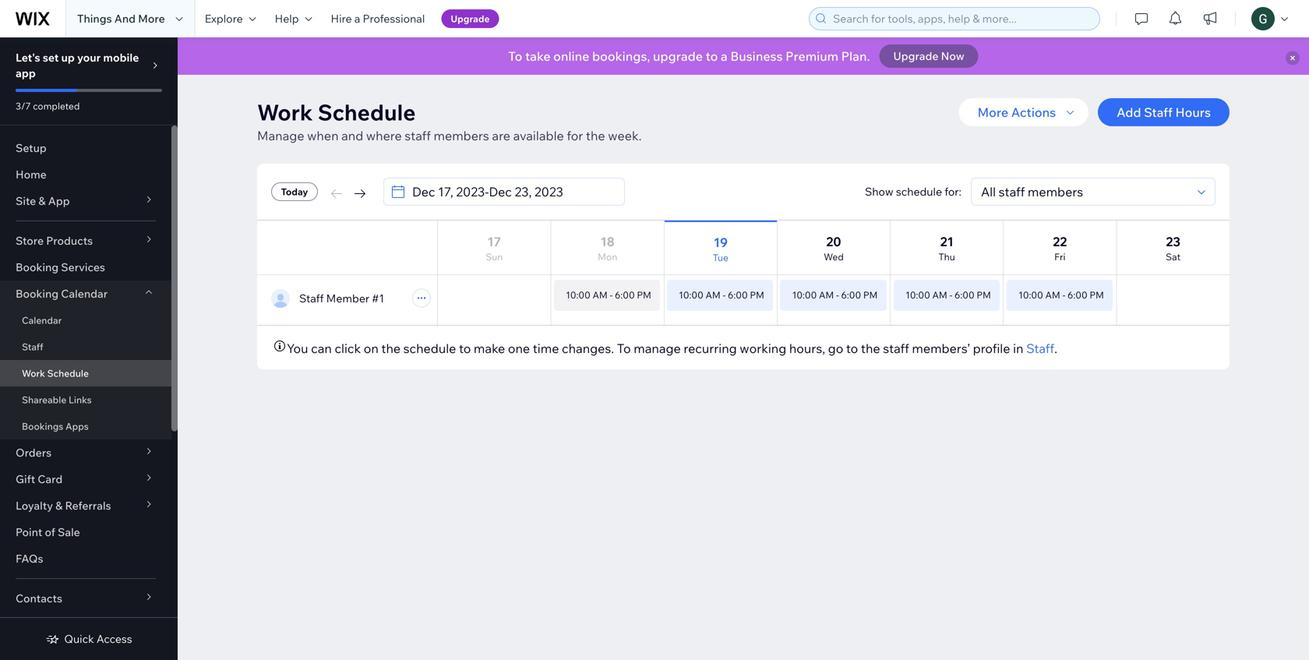 Task type: vqa. For each thing, say whether or not it's contained in the screenshot.
Let's set up your mobile app
yes



Task type: describe. For each thing, give the bounding box(es) containing it.
19
[[714, 235, 728, 250]]

referrals
[[65, 499, 111, 512]]

work for work schedule
[[22, 367, 45, 379]]

6:00 for 3rd "10:00 am - 6:00 pm" link from left
[[841, 289, 861, 301]]

online
[[554, 48, 590, 64]]

staff inside work schedule manage when and where staff members are available for the week.
[[405, 128, 431, 143]]

store products
[[16, 234, 93, 247]]

help
[[275, 12, 299, 25]]

upgrade now
[[894, 49, 965, 63]]

- for 3rd "10:00 am - 6:00 pm" link from left
[[836, 289, 839, 301]]

let's
[[16, 51, 40, 64]]

site
[[16, 194, 36, 208]]

plan.
[[842, 48, 870, 64]]

bookings
[[22, 420, 63, 432]]

6:00 for 5th "10:00 am - 6:00 pm" link from right
[[615, 289, 635, 301]]

booking for booking services
[[16, 260, 59, 274]]

site & app
[[16, 194, 70, 208]]

staff button
[[1027, 339, 1055, 358]]

loyalty & referrals button
[[0, 493, 171, 519]]

hire a professional
[[331, 12, 425, 25]]

premium
[[786, 48, 839, 64]]

work schedule manage when and where staff members are available for the week.
[[257, 99, 642, 143]]

store
[[16, 234, 44, 247]]

hours
[[1176, 104, 1211, 120]]

pm for 5th "10:00 am - 6:00 pm" link from right
[[637, 289, 652, 301]]

upgrade button
[[441, 9, 499, 28]]

6:00 for second "10:00 am - 6:00 pm" link from right
[[955, 289, 975, 301]]

#1
[[372, 292, 384, 305]]

20 wed
[[824, 234, 844, 263]]

- for fifth "10:00 am - 6:00 pm" link from the left
[[1063, 289, 1066, 301]]

staff right in
[[1027, 341, 1055, 356]]

a inside alert
[[721, 48, 728, 64]]

10:00 am - 6:00 pm for 3rd "10:00 am - 6:00 pm" link from left
[[792, 289, 878, 301]]

23 sat
[[1166, 234, 1181, 263]]

1 vertical spatial calendar
[[22, 314, 62, 326]]

help button
[[266, 0, 322, 37]]

calendar inside dropdown button
[[61, 287, 108, 300]]

and
[[341, 128, 363, 143]]

17 sun
[[486, 234, 503, 263]]

home link
[[0, 161, 171, 188]]

loyalty & referrals
[[16, 499, 111, 512]]

actions
[[1011, 104, 1056, 120]]

sidebar element
[[0, 37, 178, 660]]

setup link
[[0, 135, 171, 161]]

gift card button
[[0, 466, 171, 493]]

access
[[97, 632, 132, 646]]

6:00 for fifth "10:00 am - 6:00 pm" link from the left
[[1068, 289, 1088, 301]]

go
[[828, 341, 844, 356]]

products
[[46, 234, 93, 247]]

3 am from the left
[[819, 289, 834, 301]]

1 vertical spatial staff
[[883, 341, 909, 356]]

things and more
[[77, 12, 165, 25]]

bookings,
[[592, 48, 650, 64]]

work schedule
[[22, 367, 89, 379]]

tue
[[713, 252, 729, 263]]

staff inside grid
[[299, 292, 324, 305]]

upgrade
[[653, 48, 703, 64]]

schedule for work schedule
[[47, 367, 89, 379]]

10:00 for 4th "10:00 am - 6:00 pm" link from right
[[679, 289, 704, 301]]

setup
[[16, 141, 47, 155]]

manage
[[257, 128, 304, 143]]

to inside alert
[[508, 48, 522, 64]]

10:00 am - 6:00 pm for 4th "10:00 am - 6:00 pm" link from right
[[679, 289, 765, 301]]

22 fri
[[1053, 234, 1067, 263]]

of
[[45, 525, 55, 539]]

- for 4th "10:00 am - 6:00 pm" link from right
[[723, 289, 726, 301]]

shareable links link
[[0, 387, 171, 413]]

pm for 4th "10:00 am - 6:00 pm" link from right
[[750, 289, 765, 301]]

hire
[[331, 12, 352, 25]]

members'
[[912, 341, 970, 356]]

20
[[826, 234, 841, 249]]

0 horizontal spatial schedule
[[403, 341, 456, 356]]

loyalty
[[16, 499, 53, 512]]

0 vertical spatial a
[[354, 12, 360, 25]]

contacts
[[16, 592, 62, 605]]

work schedule link
[[0, 360, 171, 387]]

Dec 17, 2023-Dec 23, 2023 field
[[408, 178, 620, 205]]

upgrade now button
[[880, 44, 979, 68]]

3/7 completed
[[16, 100, 80, 112]]

faqs
[[16, 552, 43, 565]]

10:00 for fifth "10:00 am - 6:00 pm" link from the left
[[1019, 289, 1043, 301]]

card
[[38, 472, 62, 486]]

things
[[77, 12, 112, 25]]

2 horizontal spatial to
[[846, 341, 858, 356]]

orders button
[[0, 440, 171, 466]]

22
[[1053, 234, 1067, 249]]

hours,
[[789, 341, 825, 356]]

upgrade for upgrade now
[[894, 49, 939, 63]]

2 10:00 am - 6:00 pm link from the left
[[667, 280, 774, 311]]

to inside alert
[[706, 48, 718, 64]]

staff inside sidebar element
[[22, 341, 43, 353]]

booking for booking calendar
[[16, 287, 59, 300]]

contacts button
[[0, 585, 171, 612]]

21 thu
[[939, 234, 955, 263]]

5 10:00 am - 6:00 pm link from the left
[[1007, 280, 1114, 311]]

fri
[[1055, 251, 1066, 263]]

booking calendar button
[[0, 281, 171, 307]]

working
[[740, 341, 787, 356]]

hire a professional link
[[322, 0, 434, 37]]

- for 5th "10:00 am - 6:00 pm" link from right
[[610, 289, 613, 301]]

bookings apps
[[22, 420, 89, 432]]

17
[[488, 234, 501, 249]]

pm for 3rd "10:00 am - 6:00 pm" link from left
[[863, 289, 878, 301]]

shareable
[[22, 394, 67, 406]]

upgrade for upgrade
[[451, 13, 490, 25]]

18 mon
[[598, 234, 618, 263]]

point
[[16, 525, 42, 539]]

recurring
[[684, 341, 737, 356]]

pm for second "10:00 am - 6:00 pm" link from right
[[977, 289, 991, 301]]

where
[[366, 128, 402, 143]]

add staff hours button
[[1098, 98, 1230, 126]]

you
[[287, 341, 308, 356]]

10:00 for 5th "10:00 am - 6:00 pm" link from right
[[566, 289, 591, 301]]

staff member #1
[[299, 292, 384, 305]]

services
[[61, 260, 105, 274]]

add staff hours
[[1117, 104, 1211, 120]]

10:00 for 3rd "10:00 am - 6:00 pm" link from left
[[792, 289, 817, 301]]



Task type: locate. For each thing, give the bounding box(es) containing it.
to
[[508, 48, 522, 64], [617, 341, 631, 356]]

schedule up and
[[318, 99, 416, 126]]

3 10:00 am - 6:00 pm from the left
[[792, 289, 878, 301]]

upgrade right professional
[[451, 13, 490, 25]]

10:00 am - 6:00 pm down thu
[[906, 289, 991, 301]]

more right and
[[138, 12, 165, 25]]

10:00 am - 6:00 pm link down mon
[[554, 280, 661, 311]]

the right "on"
[[381, 341, 401, 356]]

0 horizontal spatial schedule
[[47, 367, 89, 379]]

10:00 for second "10:00 am - 6:00 pm" link from right
[[906, 289, 930, 301]]

booking services link
[[0, 254, 171, 281]]

in
[[1013, 341, 1024, 356]]

- down thu
[[950, 289, 953, 301]]

to
[[706, 48, 718, 64], [459, 341, 471, 356], [846, 341, 858, 356]]

1 10:00 am - 6:00 pm from the left
[[566, 289, 652, 301]]

1 vertical spatial more
[[978, 104, 1009, 120]]

6:00 for 4th "10:00 am - 6:00 pm" link from right
[[728, 289, 748, 301]]

4 10:00 from the left
[[906, 289, 930, 301]]

work
[[257, 99, 313, 126], [22, 367, 45, 379]]

2 10:00 am - 6:00 pm from the left
[[679, 289, 765, 301]]

schedule for work schedule manage when and where staff members are available for the week.
[[318, 99, 416, 126]]

2 am from the left
[[706, 289, 721, 301]]

1 vertical spatial to
[[617, 341, 631, 356]]

your
[[77, 51, 101, 64]]

1 vertical spatial schedule
[[47, 367, 89, 379]]

booking down "booking services"
[[16, 287, 59, 300]]

0 horizontal spatial to
[[459, 341, 471, 356]]

1 vertical spatial booking
[[16, 287, 59, 300]]

1 6:00 from the left
[[615, 289, 635, 301]]

10:00 am - 6:00 pm down mon
[[566, 289, 652, 301]]

0 horizontal spatial to
[[508, 48, 522, 64]]

upgrade left now
[[894, 49, 939, 63]]

point of sale
[[16, 525, 80, 539]]

4 10:00 am - 6:00 pm from the left
[[906, 289, 991, 301]]

&
[[38, 194, 46, 208], [55, 499, 63, 512]]

schedule left for:
[[896, 185, 942, 198]]

2 - from the left
[[723, 289, 726, 301]]

booking services
[[16, 260, 105, 274]]

10:00
[[566, 289, 591, 301], [679, 289, 704, 301], [792, 289, 817, 301], [906, 289, 930, 301], [1019, 289, 1043, 301]]

booking calendar
[[16, 287, 108, 300]]

orders
[[16, 446, 52, 459]]

1 horizontal spatial more
[[978, 104, 1009, 120]]

more
[[138, 12, 165, 25], [978, 104, 1009, 120]]

calendar down booking calendar
[[22, 314, 62, 326]]

3/7
[[16, 100, 31, 112]]

schedule up shareable links
[[47, 367, 89, 379]]

5 10:00 from the left
[[1019, 289, 1043, 301]]

wed
[[824, 251, 844, 263]]

10:00 up hours,
[[792, 289, 817, 301]]

1 10:00 am - 6:00 pm link from the left
[[554, 280, 661, 311]]

0 vertical spatial work
[[257, 99, 313, 126]]

can
[[311, 341, 332, 356]]

booking inside dropdown button
[[16, 287, 59, 300]]

1 vertical spatial schedule
[[403, 341, 456, 356]]

& for site
[[38, 194, 46, 208]]

staff left members' on the bottom right
[[883, 341, 909, 356]]

0 vertical spatial to
[[508, 48, 522, 64]]

1 - from the left
[[610, 289, 613, 301]]

1 am from the left
[[593, 289, 608, 301]]

app
[[48, 194, 70, 208]]

1 pm from the left
[[637, 289, 652, 301]]

more left actions
[[978, 104, 1009, 120]]

2 horizontal spatial the
[[861, 341, 880, 356]]

0 vertical spatial &
[[38, 194, 46, 208]]

0 vertical spatial calendar
[[61, 287, 108, 300]]

are
[[492, 128, 511, 143]]

click
[[335, 341, 361, 356]]

to left manage
[[617, 341, 631, 356]]

show schedule for:
[[865, 185, 962, 198]]

21
[[940, 234, 954, 249]]

week.
[[608, 128, 642, 143]]

and
[[114, 12, 136, 25]]

10:00 am - 6:00 pm for second "10:00 am - 6:00 pm" link from right
[[906, 289, 991, 301]]

to right go
[[846, 341, 858, 356]]

1 horizontal spatial work
[[257, 99, 313, 126]]

1 booking from the top
[[16, 260, 59, 274]]

- down fri at top right
[[1063, 289, 1066, 301]]

staff inside button
[[1144, 104, 1173, 120]]

1 horizontal spatial a
[[721, 48, 728, 64]]

the right go
[[861, 341, 880, 356]]

4 6:00 from the left
[[955, 289, 975, 301]]

on
[[364, 341, 379, 356]]

5 - from the left
[[1063, 289, 1066, 301]]

0 vertical spatial upgrade
[[451, 13, 490, 25]]

0 horizontal spatial upgrade
[[451, 13, 490, 25]]

the
[[586, 128, 605, 143], [381, 341, 401, 356], [861, 341, 880, 356]]

mobile
[[103, 51, 139, 64]]

am down wed
[[819, 289, 834, 301]]

work inside work schedule manage when and where staff members are available for the week.
[[257, 99, 313, 126]]

member
[[326, 292, 370, 305]]

thu
[[939, 251, 955, 263]]

am down fri at top right
[[1046, 289, 1061, 301]]

- down wed
[[836, 289, 839, 301]]

10:00 am - 6:00 pm for 5th "10:00 am - 6:00 pm" link from right
[[566, 289, 652, 301]]

time
[[533, 341, 559, 356]]

- down mon
[[610, 289, 613, 301]]

3 6:00 from the left
[[841, 289, 861, 301]]

apps
[[65, 420, 89, 432]]

10:00 am - 6:00 pm link
[[554, 280, 661, 311], [667, 280, 774, 311], [780, 280, 888, 311], [894, 280, 1001, 311], [1007, 280, 1114, 311]]

grid
[[257, 220, 1230, 327]]

23
[[1166, 234, 1181, 249]]

1 10:00 from the left
[[566, 289, 591, 301]]

to left take
[[508, 48, 522, 64]]

& right loyalty
[[55, 499, 63, 512]]

booking down store
[[16, 260, 59, 274]]

2 pm from the left
[[750, 289, 765, 301]]

0 horizontal spatial &
[[38, 194, 46, 208]]

5 am from the left
[[1046, 289, 1061, 301]]

staff up work schedule
[[22, 341, 43, 353]]

upgrade inside alert
[[894, 49, 939, 63]]

1 horizontal spatial schedule
[[896, 185, 942, 198]]

bookings apps link
[[0, 413, 171, 440]]

10:00 am - 6:00 pm down the "tue"
[[679, 289, 765, 301]]

the right for
[[586, 128, 605, 143]]

work up shareable
[[22, 367, 45, 379]]

to take online bookings, upgrade to a business premium plan. alert
[[178, 37, 1309, 75]]

explore
[[205, 12, 243, 25]]

shareable links
[[22, 394, 92, 406]]

schedule right "on"
[[403, 341, 456, 356]]

now
[[941, 49, 965, 63]]

schedule inside sidebar element
[[47, 367, 89, 379]]

10:00 am - 6:00 pm link down fri at top right
[[1007, 280, 1114, 311]]

1 horizontal spatial the
[[586, 128, 605, 143]]

sun
[[486, 251, 503, 263]]

2 6:00 from the left
[[728, 289, 748, 301]]

1 vertical spatial a
[[721, 48, 728, 64]]

1 vertical spatial work
[[22, 367, 45, 379]]

0 vertical spatial booking
[[16, 260, 59, 274]]

staff link
[[0, 334, 171, 360]]

calendar
[[61, 287, 108, 300], [22, 314, 62, 326]]

10:00 up you can click on the schedule to make one time changes. to manage recurring working hours, go to the staff members' profile in staff .
[[679, 289, 704, 301]]

work inside sidebar element
[[22, 367, 45, 379]]

1 horizontal spatial to
[[706, 48, 718, 64]]

& for loyalty
[[55, 499, 63, 512]]

professional
[[363, 12, 425, 25]]

profile
[[973, 341, 1011, 356]]

schedule inside work schedule manage when and where staff members are available for the week.
[[318, 99, 416, 126]]

10:00 am - 6:00 pm link down the "tue"
[[667, 280, 774, 311]]

more actions
[[978, 104, 1056, 120]]

0 horizontal spatial the
[[381, 341, 401, 356]]

10:00 am - 6:00 pm for fifth "10:00 am - 6:00 pm" link from the left
[[1019, 289, 1104, 301]]

0 horizontal spatial staff
[[405, 128, 431, 143]]

calendar down booking services "link"
[[61, 287, 108, 300]]

& inside dropdown button
[[38, 194, 46, 208]]

& right "site"
[[38, 194, 46, 208]]

4 pm from the left
[[977, 289, 991, 301]]

one
[[508, 341, 530, 356]]

work for work schedule manage when and where staff members are available for the week.
[[257, 99, 313, 126]]

booking
[[16, 260, 59, 274], [16, 287, 59, 300]]

work up manage
[[257, 99, 313, 126]]

4 - from the left
[[950, 289, 953, 301]]

you can click on the schedule to make one time changes. to manage recurring working hours, go to the staff members' profile in staff .
[[287, 341, 1058, 356]]

manage
[[634, 341, 681, 356]]

5 pm from the left
[[1090, 289, 1104, 301]]

1 horizontal spatial &
[[55, 499, 63, 512]]

10:00 up changes.
[[566, 289, 591, 301]]

10:00 am - 6:00 pm link down wed
[[780, 280, 888, 311]]

schedule
[[318, 99, 416, 126], [47, 367, 89, 379]]

- for second "10:00 am - 6:00 pm" link from right
[[950, 289, 953, 301]]

grid containing 17
[[257, 220, 1230, 327]]

0 vertical spatial schedule
[[318, 99, 416, 126]]

am down thu
[[933, 289, 948, 301]]

upgrade
[[451, 13, 490, 25], [894, 49, 939, 63]]

quick
[[64, 632, 94, 646]]

1 vertical spatial &
[[55, 499, 63, 512]]

gift card
[[16, 472, 62, 486]]

0 vertical spatial staff
[[405, 128, 431, 143]]

staff right the add
[[1144, 104, 1173, 120]]

staff
[[1144, 104, 1173, 120], [299, 292, 324, 305], [1027, 341, 1055, 356], [22, 341, 43, 353]]

& inside popup button
[[55, 499, 63, 512]]

1 horizontal spatial to
[[617, 341, 631, 356]]

0 horizontal spatial more
[[138, 12, 165, 25]]

10:00 up members' on the bottom right
[[906, 289, 930, 301]]

calendar link
[[0, 307, 171, 334]]

site & app button
[[0, 188, 171, 214]]

10:00 up staff button
[[1019, 289, 1043, 301]]

0 horizontal spatial work
[[22, 367, 45, 379]]

.
[[1055, 341, 1058, 356]]

for
[[567, 128, 583, 143]]

point of sale link
[[0, 519, 171, 546]]

1 horizontal spatial staff
[[883, 341, 909, 356]]

show
[[865, 185, 894, 198]]

10:00 am - 6:00 pm down wed
[[792, 289, 878, 301]]

when
[[307, 128, 339, 143]]

to right upgrade
[[706, 48, 718, 64]]

pm
[[637, 289, 652, 301], [750, 289, 765, 301], [863, 289, 878, 301], [977, 289, 991, 301], [1090, 289, 1104, 301]]

staff left member on the top left of page
[[299, 292, 324, 305]]

1 horizontal spatial upgrade
[[894, 49, 939, 63]]

3 10:00 am - 6:00 pm link from the left
[[780, 280, 888, 311]]

3 pm from the left
[[863, 289, 878, 301]]

am down the "tue"
[[706, 289, 721, 301]]

the inside work schedule manage when and where staff members are available for the week.
[[586, 128, 605, 143]]

pm for fifth "10:00 am - 6:00 pm" link from the left
[[1090, 289, 1104, 301]]

today button
[[271, 182, 318, 201]]

10:00 am - 6:00 pm link down thu
[[894, 280, 1001, 311]]

more inside more actions button
[[978, 104, 1009, 120]]

am down mon
[[593, 289, 608, 301]]

Search for tools, apps, help & more... field
[[829, 8, 1095, 30]]

booking inside "link"
[[16, 260, 59, 274]]

None field
[[977, 178, 1193, 205]]

3 - from the left
[[836, 289, 839, 301]]

2 booking from the top
[[16, 287, 59, 300]]

10:00 am - 6:00 pm down fri at top right
[[1019, 289, 1104, 301]]

to left make
[[459, 341, 471, 356]]

0 vertical spatial more
[[138, 12, 165, 25]]

a right hire
[[354, 12, 360, 25]]

4 10:00 am - 6:00 pm link from the left
[[894, 280, 1001, 311]]

staff right where
[[405, 128, 431, 143]]

a left business
[[721, 48, 728, 64]]

links
[[69, 394, 92, 406]]

0 horizontal spatial a
[[354, 12, 360, 25]]

make
[[474, 341, 505, 356]]

1 vertical spatial upgrade
[[894, 49, 939, 63]]

4 am from the left
[[933, 289, 948, 301]]

2 10:00 from the left
[[679, 289, 704, 301]]

3 10:00 from the left
[[792, 289, 817, 301]]

5 6:00 from the left
[[1068, 289, 1088, 301]]

0 vertical spatial schedule
[[896, 185, 942, 198]]

quick access button
[[45, 632, 132, 646]]

1 horizontal spatial schedule
[[318, 99, 416, 126]]

sat
[[1166, 251, 1181, 263]]

5 10:00 am - 6:00 pm from the left
[[1019, 289, 1104, 301]]

19 tue
[[713, 235, 729, 263]]

- down the "tue"
[[723, 289, 726, 301]]



